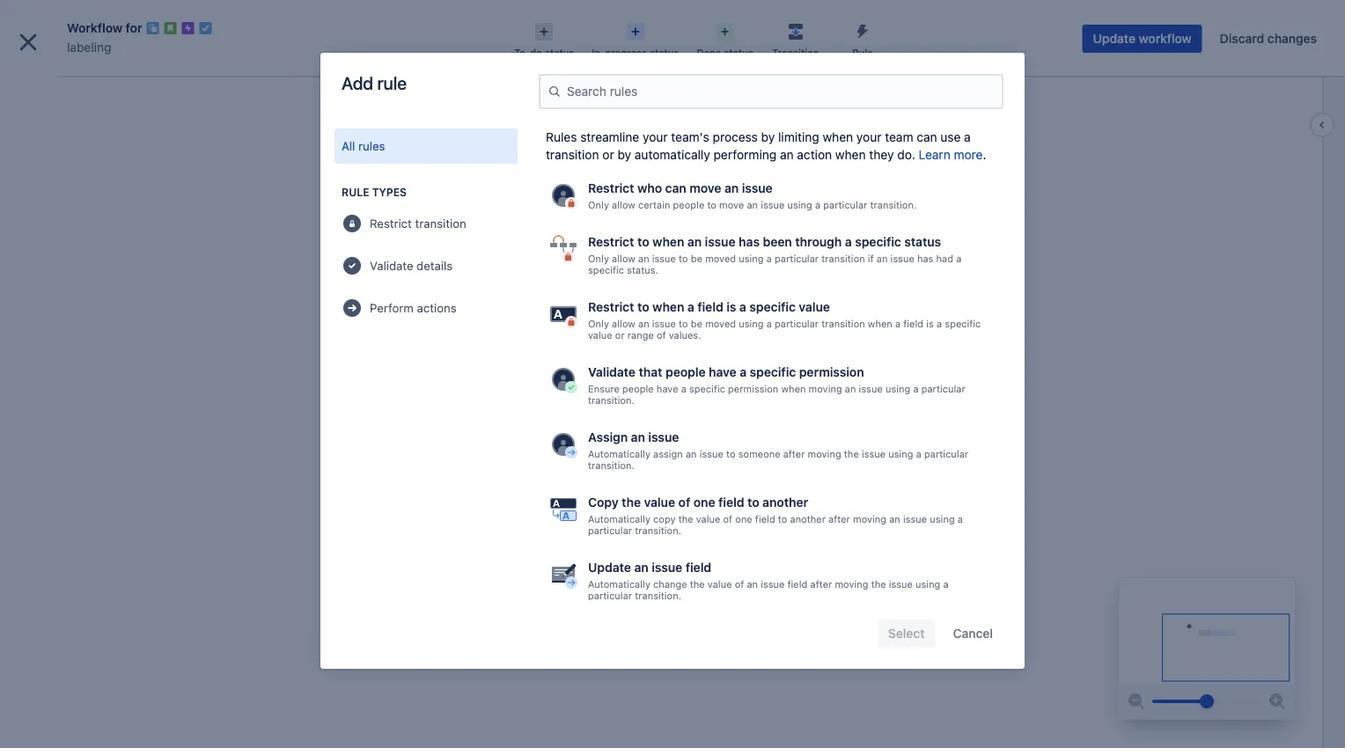 Task type: locate. For each thing, give the bounding box(es) containing it.
be right status.
[[691, 253, 702, 264]]

of right change
[[735, 578, 744, 590]]

your up automatically
[[643, 130, 668, 144]]

your up they
[[856, 130, 882, 144]]

allow inside restrict to when a field is a specific value only allow an issue to be moved using a particular transition when a field is a specific value or range of values.
[[612, 318, 635, 329]]

or left range
[[615, 329, 625, 341]]

only inside 'restrict who can move an issue only allow certain people to move an issue using a particular transition.'
[[588, 199, 609, 210]]

process
[[713, 130, 758, 144]]

transition inside rules streamline your team's process by limiting when your team can use a transition or by automatically performing an action when they do.
[[546, 147, 599, 162]]

1 vertical spatial moved
[[705, 318, 736, 329]]

add
[[342, 72, 373, 93]]

3 automatically from the top
[[588, 578, 650, 590]]

to
[[707, 199, 716, 210], [637, 235, 649, 249], [679, 253, 688, 264], [637, 300, 649, 314], [679, 318, 688, 329], [726, 448, 736, 459], [747, 495, 759, 510], [778, 513, 787, 525]]

2 vertical spatial only
[[588, 318, 609, 329]]

changes
[[1268, 31, 1317, 46]]

using inside update an issue field automatically change the value of an issue field after moving the issue using a particular transition.
[[916, 578, 940, 590]]

restrict
[[588, 181, 634, 195], [370, 217, 412, 231], [588, 235, 634, 249], [588, 300, 634, 314]]

when inside restrict to when an issue has been through a specific status only allow an issue to be moved using a particular transition if an issue has had a specific status.
[[652, 235, 684, 249]]

when left they
[[835, 147, 866, 162]]

transition.
[[870, 199, 917, 210], [588, 394, 634, 406], [588, 459, 634, 471], [635, 525, 681, 536], [635, 590, 681, 601]]

a inside copy the value of one field to another automatically copy the value of one field to another after moving an issue using a particular transition.
[[958, 513, 963, 525]]

1 automatically from the top
[[588, 448, 650, 459]]

0 vertical spatial labeling
[[67, 40, 111, 55]]

1 vertical spatial allow
[[612, 253, 635, 264]]

2 vertical spatial automatically
[[588, 578, 650, 590]]

1 horizontal spatial by
[[761, 130, 775, 144]]

by
[[761, 130, 775, 144], [617, 147, 631, 162]]

0 vertical spatial update
[[1093, 31, 1136, 46]]

transition. up change
[[635, 525, 681, 536]]

people down that
[[622, 383, 654, 394]]

0 vertical spatial be
[[691, 253, 702, 264]]

status right progress
[[650, 47, 679, 59]]

status
[[545, 47, 574, 59], [650, 47, 679, 59], [724, 47, 753, 59], [904, 235, 941, 249]]

restrict inside restrict to when an issue has been through a specific status only allow an issue to be moved using a particular transition if an issue has had a specific status.
[[588, 235, 634, 249]]

restrict inside restrict to when a field is a specific value only allow an issue to be moved using a particular transition when a field is a specific value or range of values.
[[588, 300, 634, 314]]

only
[[588, 199, 609, 210], [588, 253, 609, 264], [588, 318, 609, 329]]

1 horizontal spatial update
[[1093, 31, 1136, 46]]

can up learn
[[917, 130, 937, 144]]

one
[[693, 495, 715, 510], [735, 513, 752, 525]]

permission down restrict to when a field is a specific value only allow an issue to be moved using a particular transition when a field is a specific value or range of values.
[[799, 365, 864, 379]]

0 horizontal spatial can
[[665, 181, 686, 195]]

moving inside update an issue field automatically change the value of an issue field after moving the issue using a particular transition.
[[835, 578, 868, 590]]

restrict up status.
[[588, 235, 634, 249]]

rules streamline your team's process by limiting when your team can use a transition or by automatically performing an action when they do.
[[546, 130, 971, 162]]

of
[[657, 329, 666, 341], [678, 495, 690, 510], [723, 513, 733, 525], [735, 578, 744, 590]]

0 horizontal spatial have
[[657, 383, 678, 394]]

0 vertical spatial allow
[[612, 199, 635, 210]]

only left certain
[[588, 199, 609, 210]]

people
[[673, 199, 704, 210], [666, 365, 706, 379], [622, 383, 654, 394]]

or down streamline
[[602, 147, 614, 162]]

has left had
[[917, 253, 933, 264]]

1 vertical spatial have
[[657, 383, 678, 394]]

1 be from the top
[[691, 253, 702, 264]]

assign
[[588, 430, 628, 445]]

copy
[[588, 495, 619, 510]]

move down automatically
[[690, 181, 721, 195]]

progress
[[605, 47, 647, 59]]

to right certain
[[707, 199, 716, 210]]

moved down 'restrict who can move an issue only allow certain people to move an issue using a particular transition.' in the top of the page
[[705, 253, 736, 264]]

value right change
[[708, 578, 732, 590]]

2 allow from the top
[[612, 253, 635, 264]]

transition down rules on the left of page
[[546, 147, 599, 162]]

restrict left who
[[588, 181, 634, 195]]

transition. inside assign an issue automatically assign an issue to someone after moving the issue using a particular transition.
[[588, 459, 634, 471]]

0 vertical spatial permission
[[799, 365, 864, 379]]

transition inside restrict to when an issue has been through a specific status only allow an issue to be moved using a particular transition if an issue has had a specific status.
[[822, 253, 865, 264]]

particular inside restrict to when a field is a specific value only allow an issue to be moved using a particular transition when a field is a specific value or range of values.
[[775, 318, 819, 329]]

labeling down workflow
[[67, 40, 111, 55]]

particular inside copy the value of one field to another automatically copy the value of one field to another after moving an issue using a particular transition.
[[588, 525, 632, 536]]

or inside rules streamline your team's process by limiting when your team can use a transition or by automatically performing an action when they do.
[[602, 147, 614, 162]]

add rule dialog
[[320, 53, 1025, 669]]

permission
[[799, 365, 864, 379], [728, 383, 778, 394]]

0 vertical spatial another
[[762, 495, 808, 510]]

0 horizontal spatial has
[[739, 235, 760, 249]]

automatically down 'copy'
[[588, 513, 650, 525]]

when up status.
[[652, 235, 684, 249]]

1 vertical spatial permission
[[728, 383, 778, 394]]

transition. down they
[[870, 199, 917, 210]]

validate for details
[[370, 259, 413, 273]]

of inside update an issue field automatically change the value of an issue field after moving the issue using a particular transition.
[[735, 578, 744, 590]]

particular
[[823, 199, 867, 210], [775, 253, 819, 264], [775, 318, 819, 329], [921, 383, 965, 394], [924, 448, 968, 459], [588, 525, 632, 536], [588, 590, 632, 601]]

another down assign an issue automatically assign an issue to someone after moving the issue using a particular transition. at bottom
[[762, 495, 808, 510]]

0 vertical spatial can
[[917, 130, 937, 144]]

labeling down labeling link
[[53, 77, 99, 92]]

values.
[[669, 329, 701, 341]]

when inside validate that people have a specific permission ensure people have a specific permission when moving an issue using a particular transition.
[[781, 383, 806, 394]]

issue inside copy the value of one field to another automatically copy the value of one field to another after moving an issue using a particular transition.
[[903, 513, 927, 525]]

another up update an issue field automatically change the value of an issue field after moving the issue using a particular transition.
[[790, 513, 826, 525]]

moved inside restrict to when a field is a specific value only allow an issue to be moved using a particular transition when a field is a specific value or range of values.
[[705, 318, 736, 329]]

0 horizontal spatial validate
[[370, 259, 413, 273]]

value
[[799, 300, 830, 314], [588, 329, 612, 341], [644, 495, 675, 510], [696, 513, 720, 525], [708, 578, 732, 590]]

automatically down assign
[[588, 448, 650, 459]]

dialog
[[0, 0, 1345, 748]]

3 only from the top
[[588, 318, 609, 329]]

only left range
[[588, 318, 609, 329]]

1 vertical spatial automatically
[[588, 513, 650, 525]]

update workflow
[[1093, 31, 1192, 46]]

by up performing
[[761, 130, 775, 144]]

1 vertical spatial rule
[[342, 186, 369, 198]]

or
[[602, 147, 614, 162], [615, 329, 625, 341]]

value down 'through'
[[799, 300, 830, 314]]

0 vertical spatial has
[[739, 235, 760, 249]]

people right certain
[[673, 199, 704, 210]]

rule inside group
[[342, 186, 369, 198]]

transition inside restrict to when a field is a specific value only allow an issue to be moved using a particular transition when a field is a specific value or range of values.
[[822, 318, 865, 329]]

2 vertical spatial after
[[810, 578, 832, 590]]

0 vertical spatial have
[[709, 365, 737, 379]]

update inside update an issue field automatically change the value of an issue field after moving the issue using a particular transition.
[[588, 560, 631, 575]]

1 vertical spatial is
[[926, 318, 934, 329]]

update left the workflow
[[1093, 31, 1136, 46]]

an inside restrict to when a field is a specific value only allow an issue to be moved using a particular transition when a field is a specific value or range of values.
[[638, 318, 649, 329]]

zoom out image
[[1126, 691, 1147, 712]]

transition. up assign
[[588, 394, 634, 406]]

transition up details
[[415, 217, 466, 231]]

1 horizontal spatial rule
[[852, 47, 873, 59]]

0 horizontal spatial one
[[693, 495, 715, 510]]

particular inside assign an issue automatically assign an issue to someone after moving the issue using a particular transition.
[[924, 448, 968, 459]]

status right do on the top left of page
[[545, 47, 574, 59]]

1 horizontal spatial can
[[917, 130, 937, 144]]

update for update an issue field automatically change the value of an issue field after moving the issue using a particular transition.
[[588, 560, 631, 575]]

allow inside restrict to when an issue has been through a specific status only allow an issue to be moved using a particular transition if an issue has had a specific status.
[[612, 253, 635, 264]]

jira software image
[[46, 14, 164, 35], [46, 14, 164, 35]]

when down if
[[868, 318, 892, 329]]

rule types
[[342, 186, 407, 198]]

0 vertical spatial rule
[[852, 47, 873, 59]]

status inside popup button
[[724, 47, 753, 59]]

0 horizontal spatial your
[[643, 130, 668, 144]]

through
[[795, 235, 842, 249]]

all rules button
[[335, 129, 518, 164]]

2 automatically from the top
[[588, 513, 650, 525]]

status right done
[[724, 47, 753, 59]]

another
[[762, 495, 808, 510], [790, 513, 826, 525]]

only left status.
[[588, 253, 609, 264]]

transition down 'through'
[[822, 318, 865, 329]]

perform
[[370, 301, 414, 315]]

1 horizontal spatial has
[[917, 253, 933, 264]]

1 horizontal spatial permission
[[799, 365, 864, 379]]

a inside assign an issue automatically assign an issue to someone after moving the issue using a particular transition.
[[916, 448, 922, 459]]

to-
[[514, 47, 530, 59]]

restrict for restrict to when a field is a specific value
[[588, 300, 634, 314]]

rule right transition
[[852, 47, 873, 59]]

by down streamline
[[617, 147, 631, 162]]

validate inside button
[[370, 259, 413, 273]]

move down performing
[[719, 199, 744, 210]]

1 vertical spatial can
[[665, 181, 686, 195]]

rule
[[852, 47, 873, 59], [342, 186, 369, 198]]

0 vertical spatial people
[[673, 199, 704, 210]]

that
[[639, 365, 662, 379]]

1 horizontal spatial validate
[[588, 365, 636, 379]]

1 horizontal spatial or
[[615, 329, 625, 341]]

banner
[[0, 0, 1345, 49]]

discard changes button
[[1209, 25, 1327, 53]]

action
[[797, 147, 832, 162]]

transition. down assign
[[588, 459, 634, 471]]

permission up someone on the bottom of the page
[[728, 383, 778, 394]]

workflow for
[[67, 21, 142, 35]]

1 horizontal spatial your
[[856, 130, 882, 144]]

be
[[691, 253, 702, 264], [691, 318, 702, 329]]

restrict up range
[[588, 300, 634, 314]]

to down someone on the bottom of the page
[[747, 495, 759, 510]]

0 vertical spatial automatically
[[588, 448, 650, 459]]

people inside 'restrict who can move an issue only allow certain people to move an issue using a particular transition.'
[[673, 199, 704, 210]]

to up range
[[637, 300, 649, 314]]

team
[[885, 130, 913, 144]]

2 moved from the top
[[705, 318, 736, 329]]

restrict down types
[[370, 217, 412, 231]]

can right who
[[665, 181, 686, 195]]

status up had
[[904, 235, 941, 249]]

allow left certain
[[612, 199, 635, 210]]

0 vertical spatial moved
[[705, 253, 736, 264]]

0 horizontal spatial is
[[726, 300, 736, 314]]

1 vertical spatial validate
[[588, 365, 636, 379]]

has left been
[[739, 235, 760, 249]]

particular inside validate that people have a specific permission ensure people have a specific permission when moving an issue using a particular transition.
[[921, 383, 965, 394]]

validate
[[370, 259, 413, 273], [588, 365, 636, 379]]

0 horizontal spatial by
[[617, 147, 631, 162]]

to up update an issue field automatically change the value of an issue field after moving the issue using a particular transition.
[[778, 513, 787, 525]]

an inside validate that people have a specific permission ensure people have a specific permission when moving an issue using a particular transition.
[[845, 383, 856, 394]]

automatically left change
[[588, 578, 650, 590]]

update for update workflow
[[1093, 31, 1136, 46]]

1 vertical spatial or
[[615, 329, 625, 341]]

0 vertical spatial only
[[588, 199, 609, 210]]

restrict inside 'restrict who can move an issue only allow certain people to move an issue using a particular transition.'
[[588, 181, 634, 195]]

validate up perform
[[370, 259, 413, 273]]

1 vertical spatial after
[[828, 513, 850, 525]]

when up assign an issue automatically assign an issue to someone after moving the issue using a particular transition. at bottom
[[781, 383, 806, 394]]

1 vertical spatial only
[[588, 253, 609, 264]]

allow down status.
[[612, 318, 635, 329]]

have
[[709, 365, 737, 379], [657, 383, 678, 394]]

0 vertical spatial move
[[690, 181, 721, 195]]

status inside "popup button"
[[545, 47, 574, 59]]

moved right the values.
[[705, 318, 736, 329]]

status inside restrict to when an issue has been through a specific status only allow an issue to be moved using a particular transition if an issue has had a specific status.
[[904, 235, 941, 249]]

specific
[[855, 235, 901, 249], [588, 264, 624, 276], [749, 300, 796, 314], [945, 318, 981, 329], [750, 365, 796, 379], [689, 383, 725, 394]]

using inside restrict to when a field is a specific value only allow an issue to be moved using a particular transition when a field is a specific value or range of values.
[[739, 318, 764, 329]]

can
[[917, 130, 937, 144], [665, 181, 686, 195]]

1 vertical spatial has
[[917, 253, 933, 264]]

2 only from the top
[[588, 253, 609, 264]]

1 only from the top
[[588, 199, 609, 210]]

1 allow from the top
[[612, 199, 635, 210]]

have right that
[[709, 365, 737, 379]]

transition
[[772, 47, 819, 59]]

moving
[[809, 383, 842, 394], [808, 448, 841, 459], [853, 513, 886, 525], [835, 578, 868, 590]]

moved
[[705, 253, 736, 264], [705, 318, 736, 329]]

who
[[637, 181, 662, 195]]

using
[[787, 199, 812, 210], [739, 253, 764, 264], [739, 318, 764, 329], [885, 383, 910, 394], [888, 448, 913, 459], [930, 513, 955, 525], [916, 578, 940, 590]]

when
[[823, 130, 853, 144], [835, 147, 866, 162], [652, 235, 684, 249], [652, 300, 684, 314], [868, 318, 892, 329], [781, 383, 806, 394]]

1 vertical spatial labeling
[[53, 77, 99, 92]]

automatically inside assign an issue automatically assign an issue to someone after moving the issue using a particular transition.
[[588, 448, 650, 459]]

if
[[868, 253, 874, 264]]

people right that
[[666, 365, 706, 379]]

particular inside update an issue field automatically change the value of an issue field after moving the issue using a particular transition.
[[588, 590, 632, 601]]

0 vertical spatial after
[[783, 448, 805, 459]]

to left someone on the bottom of the page
[[726, 448, 736, 459]]

be right range
[[691, 318, 702, 329]]

has
[[739, 235, 760, 249], [917, 253, 933, 264]]

0 vertical spatial is
[[726, 300, 736, 314]]

validate inside validate that people have a specific permission ensure people have a specific permission when moving an issue using a particular transition.
[[588, 365, 636, 379]]

2 be from the top
[[691, 318, 702, 329]]

0 vertical spatial or
[[602, 147, 614, 162]]

learn more link
[[919, 147, 983, 162]]

update
[[1093, 31, 1136, 46], [588, 560, 631, 575]]

transition left if
[[822, 253, 865, 264]]

1 vertical spatial move
[[719, 199, 744, 210]]

to-do status button
[[505, 18, 583, 60]]

an inside copy the value of one field to another automatically copy the value of one field to another after moving an issue using a particular transition.
[[889, 513, 900, 525]]

1 vertical spatial one
[[735, 513, 752, 525]]

specific down had
[[945, 318, 981, 329]]

particular inside restrict to when an issue has been through a specific status only allow an issue to be moved using a particular transition if an issue has had a specific status.
[[775, 253, 819, 264]]

update inside button
[[1093, 31, 1136, 46]]

your
[[643, 130, 668, 144], [856, 130, 882, 144]]

issue
[[742, 181, 773, 195], [761, 199, 785, 210], [705, 235, 736, 249], [652, 253, 676, 264], [890, 253, 914, 264], [652, 318, 676, 329], [859, 383, 883, 394], [648, 430, 679, 445], [700, 448, 723, 459], [862, 448, 886, 459], [903, 513, 927, 525], [652, 560, 682, 575], [761, 578, 785, 590], [889, 578, 913, 590]]

2 vertical spatial allow
[[612, 318, 635, 329]]

value up the copy
[[644, 495, 675, 510]]

actions
[[417, 301, 456, 315]]

have down that
[[657, 383, 678, 394]]

an
[[780, 147, 794, 162], [724, 181, 739, 195], [747, 199, 758, 210], [687, 235, 702, 249], [638, 253, 649, 264], [877, 253, 888, 264], [638, 318, 649, 329], [845, 383, 856, 394], [631, 430, 645, 445], [686, 448, 697, 459], [889, 513, 900, 525], [634, 560, 649, 575], [747, 578, 758, 590]]

perform actions
[[370, 301, 456, 315]]

allow inside 'restrict who can move an issue only allow certain people to move an issue using a particular transition.'
[[612, 199, 635, 210]]

2 your from the left
[[856, 130, 882, 144]]

can inside 'restrict who can move an issue only allow certain people to move an issue using a particular transition.'
[[665, 181, 686, 195]]

1 your from the left
[[643, 130, 668, 144]]

transition inside button
[[415, 217, 466, 231]]

allow up range
[[612, 253, 635, 264]]

after inside copy the value of one field to another automatically copy the value of one field to another after moving an issue using a particular transition.
[[828, 513, 850, 525]]

labeling
[[67, 40, 111, 55], [53, 77, 99, 92]]

a
[[964, 130, 971, 144], [815, 199, 821, 210], [845, 235, 852, 249], [766, 253, 772, 264], [956, 253, 962, 264], [687, 300, 694, 314], [739, 300, 746, 314], [766, 318, 772, 329], [895, 318, 901, 329], [937, 318, 942, 329], [740, 365, 747, 379], [681, 383, 686, 394], [913, 383, 919, 394], [916, 448, 922, 459], [958, 513, 963, 525], [943, 578, 949, 590]]

select a rule element
[[539, 171, 1004, 612]]

specific down restrict to when an issue has been through a specific status only allow an issue to be moved using a particular transition if an issue has had a specific status.
[[749, 300, 796, 314]]

in-
[[592, 47, 605, 59]]

update down 'copy'
[[588, 560, 631, 575]]

moved inside restrict to when an issue has been through a specific status only allow an issue to be moved using a particular transition if an issue has had a specific status.
[[705, 253, 736, 264]]

of right range
[[657, 329, 666, 341]]

rule left types
[[342, 186, 369, 198]]

1 moved from the top
[[705, 253, 736, 264]]

0 horizontal spatial or
[[602, 147, 614, 162]]

group
[[7, 322, 204, 453], [7, 322, 204, 405], [7, 405, 204, 453]]

close workflow editor image
[[14, 28, 42, 56]]

0 horizontal spatial permission
[[728, 383, 778, 394]]

3 allow from the top
[[612, 318, 635, 329]]

restrict for restrict to when an issue has been through a specific status
[[588, 235, 634, 249]]

0 horizontal spatial update
[[588, 560, 631, 575]]

had
[[936, 253, 953, 264]]

1 vertical spatial update
[[588, 560, 631, 575]]

rule inside popup button
[[852, 47, 873, 59]]

1 vertical spatial be
[[691, 318, 702, 329]]

0 vertical spatial validate
[[370, 259, 413, 273]]

validate up ensure
[[588, 365, 636, 379]]

transition. down the copy
[[635, 590, 681, 601]]

0 horizontal spatial rule
[[342, 186, 369, 198]]



Task type: describe. For each thing, give the bounding box(es) containing it.
in-progress status button
[[583, 18, 688, 60]]

update an issue field automatically change the value of an issue field after moving the issue using a particular transition.
[[588, 560, 949, 601]]

an inside rules streamline your team's process by limiting when your team can use a transition or by automatically performing an action when they do.
[[780, 147, 794, 162]]

someone
[[738, 448, 780, 459]]

can inside rules streamline your team's process by limiting when your team can use a transition or by automatically performing an action when they do.
[[917, 130, 937, 144]]

using inside copy the value of one field to another automatically copy the value of one field to another after moving an issue using a particular transition.
[[930, 513, 955, 525]]

moving inside copy the value of one field to another automatically copy the value of one field to another after moving an issue using a particular transition.
[[853, 513, 886, 525]]

1 vertical spatial people
[[666, 365, 706, 379]]

discard changes
[[1220, 31, 1317, 46]]

rule
[[377, 72, 407, 93]]

0 vertical spatial one
[[693, 495, 715, 510]]

validate details button
[[335, 248, 518, 283]]

of right the copy
[[723, 513, 733, 525]]

transition. inside update an issue field automatically change the value of an issue field after moving the issue using a particular transition.
[[635, 590, 681, 601]]

streamline
[[580, 130, 639, 144]]

labeling link
[[67, 37, 111, 58]]

do.
[[897, 147, 915, 162]]

restrict who can move an issue only allow certain people to move an issue using a particular transition.
[[588, 181, 917, 210]]

cancel
[[953, 626, 993, 641]]

2 vertical spatial people
[[622, 383, 654, 394]]

value right the copy
[[696, 513, 720, 525]]

1 horizontal spatial one
[[735, 513, 752, 525]]

learn
[[919, 147, 950, 162]]

update workflow button
[[1082, 25, 1202, 53]]

specific up if
[[855, 235, 901, 249]]

all
[[342, 139, 355, 153]]

restrict to when a field is a specific value only allow an issue to be moved using a particular transition when a field is a specific value or range of values.
[[588, 300, 981, 341]]

assign an issue automatically assign an issue to someone after moving the issue using a particular transition.
[[588, 430, 968, 471]]

transition. inside validate that people have a specific permission ensure people have a specific permission when moving an issue using a particular transition.
[[588, 394, 634, 406]]

types
[[372, 186, 407, 198]]

1 horizontal spatial is
[[926, 318, 934, 329]]

ensure
[[588, 383, 620, 394]]

filter rules group
[[335, 129, 518, 333]]

specific left status.
[[588, 264, 624, 276]]

restrict transition button
[[335, 206, 518, 241]]

transition. inside copy the value of one field to another automatically copy the value of one field to another after moving an issue using a particular transition.
[[635, 525, 681, 536]]

to up status.
[[637, 235, 649, 249]]

a inside rules streamline your team's process by limiting when your team can use a transition or by automatically performing an action when they do.
[[964, 130, 971, 144]]

after inside update an issue field automatically change the value of an issue field after moving the issue using a particular transition.
[[810, 578, 832, 590]]

Zoom level range field
[[1152, 684, 1261, 719]]

when up action
[[823, 130, 853, 144]]

a inside 'restrict who can move an issue only allow certain people to move an issue using a particular transition.'
[[815, 199, 821, 210]]

be inside restrict to when a field is a specific value only allow an issue to be moved using a particular transition when a field is a specific value or range of values.
[[691, 318, 702, 329]]

copy the value of one field to another automatically copy the value of one field to another after moving an issue using a particular transition.
[[588, 495, 963, 536]]

copy
[[653, 513, 676, 525]]

issue inside restrict to when a field is a specific value only allow an issue to be moved using a particular transition when a field is a specific value or range of values.
[[652, 318, 676, 329]]

workflow
[[67, 21, 122, 35]]

range
[[627, 329, 654, 341]]

value inside update an issue field automatically change the value of an issue field after moving the issue using a particular transition.
[[708, 578, 732, 590]]

discard
[[1220, 31, 1264, 46]]

done
[[697, 47, 721, 59]]

dialog containing workflow for
[[0, 0, 1345, 748]]

to right range
[[679, 318, 688, 329]]

certain
[[638, 199, 670, 210]]

rule for rule types
[[342, 186, 369, 198]]

to-do status
[[514, 47, 574, 59]]

rules
[[546, 130, 577, 144]]

restrict for restrict who can move an issue
[[588, 181, 634, 195]]

perform actions button
[[335, 290, 518, 326]]

the inside assign an issue automatically assign an issue to someone after moving the issue using a particular transition.
[[844, 448, 859, 459]]

they
[[869, 147, 894, 162]]

all rules
[[342, 139, 385, 153]]

transition. inside 'restrict who can move an issue only allow certain people to move an issue using a particular transition.'
[[870, 199, 917, 210]]

done status
[[697, 47, 753, 59]]

change
[[653, 578, 687, 590]]

a inside update an issue field automatically change the value of an issue field after moving the issue using a particular transition.
[[943, 578, 949, 590]]

limiting
[[778, 130, 819, 144]]

or inside restrict to when a field is a specific value only allow an issue to be moved using a particular transition when a field is a specific value or range of values.
[[615, 329, 625, 341]]

primary element
[[11, 0, 1011, 49]]

only inside restrict to when a field is a specific value only allow an issue to be moved using a particular transition when a field is a specific value or range of values.
[[588, 318, 609, 329]]

rule button
[[829, 18, 896, 60]]

1 vertical spatial by
[[617, 147, 631, 162]]

learn more .
[[919, 147, 986, 162]]

1 vertical spatial another
[[790, 513, 826, 525]]

of inside restrict to when a field is a specific value only allow an issue to be moved using a particular transition when a field is a specific value or range of values.
[[657, 329, 666, 341]]

Search field
[[1011, 10, 1187, 38]]

you're in the workflow viewfinder, use the arrow keys to move it element
[[1119, 578, 1295, 684]]

restrict transition
[[370, 217, 466, 231]]

performing
[[714, 147, 777, 162]]

value left range
[[588, 329, 612, 341]]

in-progress status
[[592, 47, 679, 59]]

validate details
[[370, 259, 453, 273]]

use
[[940, 130, 961, 144]]

restrict to when an issue has been through a specific status only allow an issue to be moved using a particular transition if an issue has had a specific status.
[[588, 235, 962, 276]]

restrict inside the restrict transition button
[[370, 217, 412, 231]]

been
[[763, 235, 792, 249]]

assign
[[653, 448, 683, 459]]

status.
[[627, 264, 658, 276]]

validate for that
[[588, 365, 636, 379]]

moving inside assign an issue automatically assign an issue to someone after moving the issue using a particular transition.
[[808, 448, 841, 459]]

particular inside 'restrict who can move an issue only allow certain people to move an issue using a particular transition.'
[[823, 199, 867, 210]]

specific down the values.
[[689, 383, 725, 394]]

rule types group
[[335, 171, 518, 333]]

rules
[[358, 139, 385, 153]]

to inside assign an issue automatically assign an issue to someone after moving the issue using a particular transition.
[[726, 448, 736, 459]]

cancel button
[[942, 620, 1004, 648]]

labeling inside dialog
[[67, 40, 111, 55]]

automatically inside copy the value of one field to another automatically copy the value of one field to another after moving an issue using a particular transition.
[[588, 513, 650, 525]]

to right status.
[[679, 253, 688, 264]]

add rule
[[342, 72, 407, 93]]

rule for rule
[[852, 47, 873, 59]]

specific down restrict to when a field is a specific value only allow an issue to be moved using a particular transition when a field is a specific value or range of values.
[[750, 365, 796, 379]]

using inside validate that people have a specific permission ensure people have a specific permission when moving an issue using a particular transition.
[[885, 383, 910, 394]]

moving inside validate that people have a specific permission ensure people have a specific permission when moving an issue using a particular transition.
[[809, 383, 842, 394]]

to inside 'restrict who can move an issue only allow certain people to move an issue using a particular transition.'
[[707, 199, 716, 210]]

Search rules text field
[[562, 76, 995, 107]]

workflow
[[1139, 31, 1192, 46]]

after inside assign an issue automatically assign an issue to someone after moving the issue using a particular transition.
[[783, 448, 805, 459]]

using inside assign an issue automatically assign an issue to someone after moving the issue using a particular transition.
[[888, 448, 913, 459]]

.
[[983, 147, 986, 162]]

0 vertical spatial by
[[761, 130, 775, 144]]

zoom in image
[[1267, 691, 1288, 712]]

using inside restrict to when an issue has been through a specific status only allow an issue to be moved using a particular transition if an issue has had a specific status.
[[739, 253, 764, 264]]

do
[[530, 47, 542, 59]]

more
[[954, 147, 983, 162]]

status inside popup button
[[650, 47, 679, 59]]

when up the values.
[[652, 300, 684, 314]]

done status button
[[688, 18, 762, 60]]

transition button
[[762, 18, 829, 60]]

be inside restrict to when an issue has been through a specific status only allow an issue to be moved using a particular transition if an issue has had a specific status.
[[691, 253, 702, 264]]

using inside 'restrict who can move an issue only allow certain people to move an issue using a particular transition.'
[[787, 199, 812, 210]]

team's
[[671, 130, 709, 144]]

validate that people have a specific permission ensure people have a specific permission when moving an issue using a particular transition.
[[588, 365, 965, 406]]

details
[[416, 259, 453, 273]]

of down assign
[[678, 495, 690, 510]]

for
[[126, 21, 142, 35]]

only inside restrict to when an issue has been through a specific status only allow an issue to be moved using a particular transition if an issue has had a specific status.
[[588, 253, 609, 264]]

automatically
[[635, 147, 710, 162]]

automatically inside update an issue field automatically change the value of an issue field after moving the issue using a particular transition.
[[588, 578, 650, 590]]

issue inside validate that people have a specific permission ensure people have a specific permission when moving an issue using a particular transition.
[[859, 383, 883, 394]]

1 horizontal spatial have
[[709, 365, 737, 379]]



Task type: vqa. For each thing, say whether or not it's contained in the screenshot.


